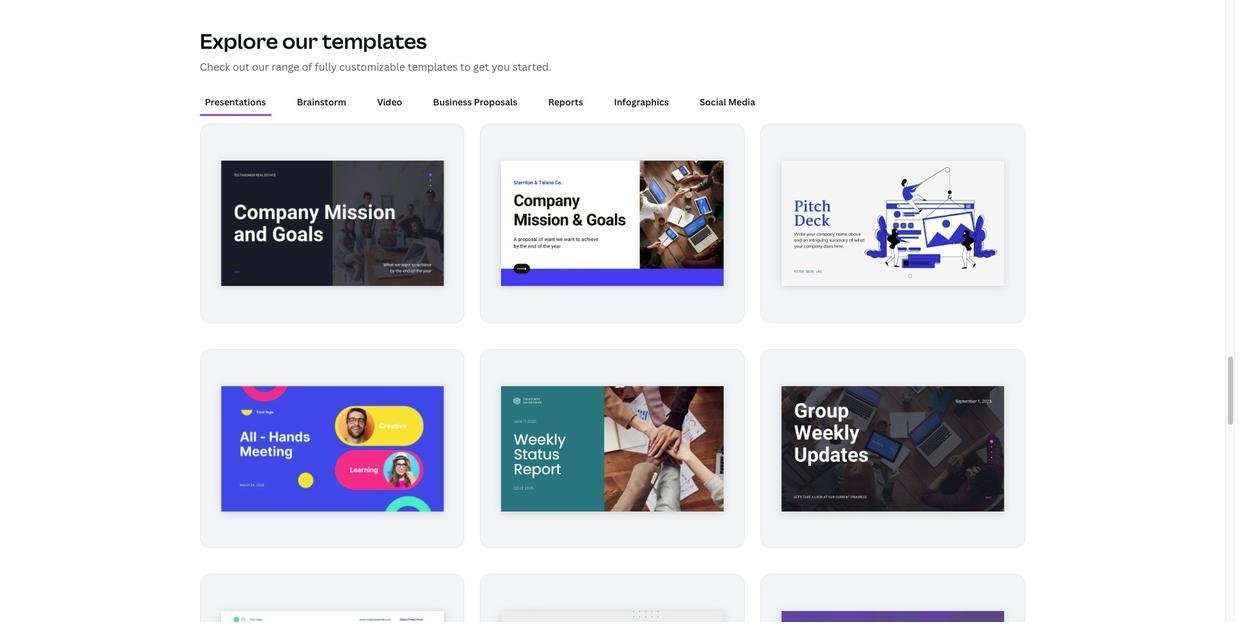 Task type: locate. For each thing, give the bounding box(es) containing it.
reports
[[548, 96, 583, 108]]

our
[[282, 27, 318, 55], [252, 60, 269, 74]]

out
[[233, 60, 250, 74]]

1 vertical spatial templates
[[408, 60, 458, 74]]

business proposals
[[433, 96, 517, 108]]

presentations
[[205, 96, 266, 108]]

get
[[473, 60, 489, 74]]

infographics button
[[609, 90, 674, 115]]

brainstorm
[[297, 96, 346, 108]]

templates up customizable
[[322, 27, 427, 55]]

company proposal mission and goals  company presentation in white blue clean style image
[[501, 161, 724, 286]]

templates left "to"
[[408, 60, 458, 74]]

purple professional clean startup presentation template image
[[782, 612, 1004, 623]]

templates
[[322, 27, 427, 55], [408, 60, 458, 74]]

range
[[272, 60, 299, 74]]

1 horizontal spatial our
[[282, 27, 318, 55]]

reports button
[[543, 90, 588, 115]]

modern company meeting presentation image
[[221, 386, 444, 512]]

business
[[433, 96, 472, 108]]

video
[[377, 96, 402, 108]]

to
[[460, 60, 471, 74]]

1 vertical spatial our
[[252, 60, 269, 74]]

0 horizontal spatial our
[[252, 60, 269, 74]]

our up of
[[282, 27, 318, 55]]

social
[[700, 96, 726, 108]]

0 vertical spatial our
[[282, 27, 318, 55]]

our right out at the left of the page
[[252, 60, 269, 74]]

social media
[[700, 96, 755, 108]]



Task type: describe. For each thing, give the bounding box(es) containing it.
you
[[492, 60, 510, 74]]

infographics
[[614, 96, 669, 108]]

turquoise and white smart corporate media and publishing weekly team updates presentation image
[[501, 386, 724, 512]]

blue and white illustrated finance pitch deck presentation image
[[782, 161, 1004, 286]]

explore our templates check out our range of fully customizable templates to get you started.
[[200, 27, 551, 74]]

black and violet dark professional real estate weekly team updates presentation image
[[782, 386, 1004, 512]]

0 vertical spatial templates
[[322, 27, 427, 55]]

brainstorm button
[[292, 90, 351, 115]]

fully
[[315, 60, 337, 74]]

customizable
[[339, 60, 405, 74]]

presentations button
[[200, 90, 271, 115]]

of
[[302, 60, 312, 74]]

started.
[[512, 60, 551, 74]]

video button
[[372, 90, 407, 115]]

modern white and green minimalist navy business plan presentation template image
[[221, 612, 444, 623]]

media
[[728, 96, 755, 108]]

social media button
[[695, 90, 760, 115]]

black and blue dark professional real estate proposal mission and goals presentation image
[[221, 161, 444, 286]]

blue and white illustrative technology startup business plan presentation image
[[501, 612, 724, 623]]

proposals
[[474, 96, 517, 108]]

business proposals button
[[428, 90, 523, 115]]

check
[[200, 60, 230, 74]]

explore
[[200, 27, 278, 55]]



Task type: vqa. For each thing, say whether or not it's contained in the screenshot.
TO
yes



